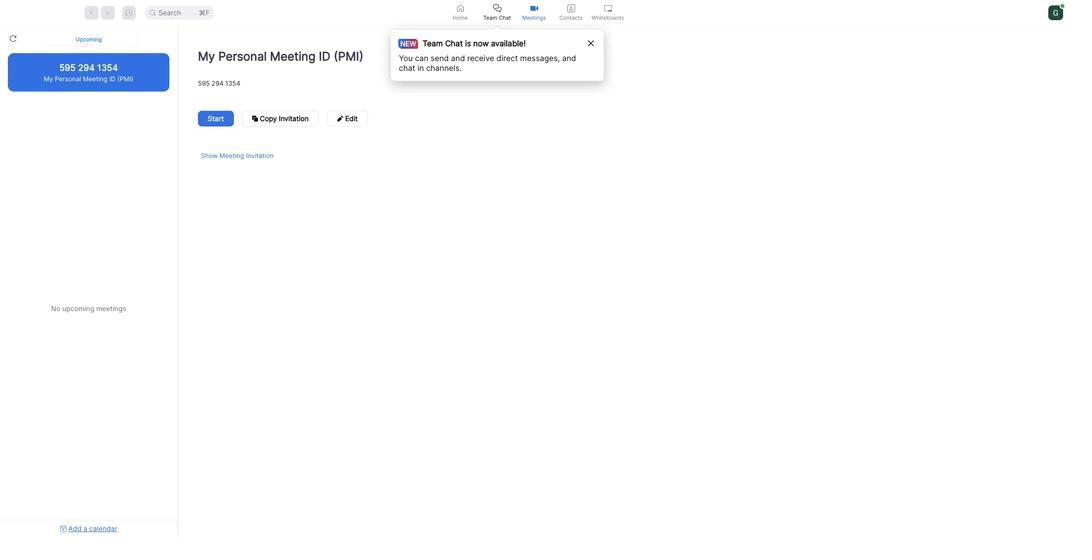 Task type: vqa. For each thing, say whether or not it's contained in the screenshot.
bottom ID
yes



Task type: locate. For each thing, give the bounding box(es) containing it.
receive
[[467, 53, 494, 63]]

1 vertical spatial my
[[44, 75, 53, 83]]

personal up '595 294 1354'
[[218, 49, 267, 64]]

online image
[[1061, 4, 1065, 8], [1061, 4, 1065, 8]]

1 horizontal spatial and
[[562, 53, 576, 63]]

messages,
[[520, 53, 560, 63]]

1 horizontal spatial team
[[483, 14, 497, 21]]

1354
[[97, 62, 118, 73], [225, 79, 240, 87]]

team chat
[[483, 14, 511, 21]]

my personal meeting id (pmi)
[[198, 49, 364, 64]]

personal inside 595 294 1354 my personal meeting id (pmi)
[[55, 75, 81, 83]]

595 for 595 294 1354
[[198, 79, 210, 87]]

595 inside 595 294 1354 my personal meeting id (pmi)
[[59, 62, 76, 73]]

0 horizontal spatial 595
[[59, 62, 76, 73]]

0 horizontal spatial personal
[[55, 75, 81, 83]]

1 vertical spatial chat
[[445, 38, 463, 48]]

tab list
[[442, 0, 627, 25]]

copy image
[[252, 116, 258, 122], [252, 116, 258, 122]]

1354 up start button
[[225, 79, 240, 87]]

upcoming
[[62, 304, 94, 313]]

0 vertical spatial team
[[483, 14, 497, 21]]

294 inside 595 294 1354 my personal meeting id (pmi)
[[78, 62, 95, 73]]

294 down upcoming tab list
[[78, 62, 95, 73]]

1 vertical spatial meeting
[[83, 75, 108, 83]]

0 horizontal spatial id
[[109, 75, 116, 83]]

⌘f
[[199, 8, 210, 17]]

0 horizontal spatial chat
[[445, 38, 463, 48]]

whiteboards button
[[590, 0, 627, 25]]

chat for team chat is now available! you can send and receive direct messages, and chat in channels.
[[445, 38, 463, 48]]

0 vertical spatial 1354
[[97, 62, 118, 73]]

and
[[451, 53, 465, 63], [562, 53, 576, 63]]

1 horizontal spatial personal
[[218, 49, 267, 64]]

0 vertical spatial id
[[319, 49, 331, 64]]

tab list containing home
[[442, 0, 627, 25]]

chat left is
[[445, 38, 463, 48]]

2 vertical spatial meeting
[[220, 152, 244, 160]]

invitation inside button
[[279, 114, 309, 123]]

0 horizontal spatial and
[[451, 53, 465, 63]]

add a calendar link
[[60, 525, 117, 533]]

start button
[[198, 111, 234, 127]]

edit button
[[327, 111, 368, 127]]

1 vertical spatial 1354
[[225, 79, 240, 87]]

personal
[[218, 49, 267, 64], [55, 75, 81, 83]]

294
[[78, 62, 95, 73], [212, 79, 224, 87]]

1354 for 595 294 1354
[[225, 79, 240, 87]]

1 horizontal spatial invitation
[[279, 114, 309, 123]]

and right messages, on the top
[[562, 53, 576, 63]]

chat inside team chat is now available! you can send and receive direct messages, and chat in channels.
[[445, 38, 463, 48]]

595 down upcoming tab list
[[59, 62, 76, 73]]

1 vertical spatial personal
[[55, 75, 81, 83]]

invitation down copy on the top left of page
[[246, 152, 274, 160]]

1 vertical spatial team
[[423, 38, 443, 48]]

2 and from the left
[[562, 53, 576, 63]]

chat up available!
[[499, 14, 511, 21]]

close image
[[588, 40, 594, 46], [588, 40, 594, 46]]

1 vertical spatial 294
[[212, 79, 224, 87]]

595 for 595 294 1354 my personal meeting id (pmi)
[[59, 62, 76, 73]]

id
[[319, 49, 331, 64], [109, 75, 116, 83]]

meeting
[[270, 49, 316, 64], [83, 75, 108, 83], [220, 152, 244, 160]]

team inside team chat is now available! you can send and receive direct messages, and chat in channels.
[[423, 38, 443, 48]]

595 up start
[[198, 79, 210, 87]]

595
[[59, 62, 76, 73], [198, 79, 210, 87]]

personal down upcoming tab list
[[55, 75, 81, 83]]

copy invitation button
[[242, 111, 319, 127]]

team up the send
[[423, 38, 443, 48]]

1 vertical spatial (pmi)
[[117, 75, 134, 83]]

and down the team chat is now available! element
[[451, 53, 465, 63]]

team inside button
[[483, 14, 497, 21]]

(pmi)
[[334, 49, 364, 64], [117, 75, 134, 83]]

channels.
[[426, 63, 462, 73]]

team for team chat
[[483, 14, 497, 21]]

team chat image
[[493, 4, 501, 12], [493, 4, 501, 12]]

0 vertical spatial (pmi)
[[334, 49, 364, 64]]

0 horizontal spatial team
[[423, 38, 443, 48]]

0 horizontal spatial (pmi)
[[117, 75, 134, 83]]

id inside 595 294 1354 my personal meeting id (pmi)
[[109, 75, 116, 83]]

1 horizontal spatial 1354
[[225, 79, 240, 87]]

start
[[208, 114, 224, 123]]

send
[[431, 53, 449, 63]]

invitation right copy on the top left of page
[[279, 114, 309, 123]]

meetings
[[522, 14, 546, 21]]

team
[[483, 14, 497, 21], [423, 38, 443, 48]]

edit image
[[337, 116, 343, 122], [337, 116, 343, 122]]

1354 for 595 294 1354 my personal meeting id (pmi)
[[97, 62, 118, 73]]

1354 down upcoming tab list
[[97, 62, 118, 73]]

0 horizontal spatial invitation
[[246, 152, 274, 160]]

magnifier image
[[150, 10, 156, 16]]

1 horizontal spatial 595
[[198, 79, 210, 87]]

0 vertical spatial chat
[[499, 14, 511, 21]]

is
[[465, 38, 471, 48]]

0 horizontal spatial my
[[44, 75, 53, 83]]

no upcoming meetings
[[51, 304, 126, 313]]

1 horizontal spatial (pmi)
[[334, 49, 364, 64]]

1 vertical spatial 595
[[198, 79, 210, 87]]

0 vertical spatial 595
[[59, 62, 76, 73]]

1 vertical spatial id
[[109, 75, 116, 83]]

0 vertical spatial my
[[198, 49, 215, 64]]

team up 'now'
[[483, 14, 497, 21]]

1 horizontal spatial chat
[[499, 14, 511, 21]]

tooltip
[[391, 25, 604, 81]]

chat inside button
[[499, 14, 511, 21]]

1 horizontal spatial 294
[[212, 79, 224, 87]]

invitation
[[279, 114, 309, 123], [246, 152, 274, 160]]

294 up start
[[212, 79, 224, 87]]

0 horizontal spatial 294
[[78, 62, 95, 73]]

team chat is now available! you can send and receive direct messages, and chat in channels.
[[399, 38, 576, 73]]

refresh image
[[10, 35, 16, 42], [10, 35, 16, 42]]

0 vertical spatial meeting
[[270, 49, 316, 64]]

0 vertical spatial 294
[[78, 62, 95, 73]]

1 horizontal spatial id
[[319, 49, 331, 64]]

my
[[198, 49, 215, 64], [44, 75, 53, 83]]

0 horizontal spatial 1354
[[97, 62, 118, 73]]

team chat button
[[479, 0, 516, 25]]

video on image
[[530, 4, 538, 12], [530, 4, 538, 12]]

chat
[[499, 14, 511, 21], [445, 38, 463, 48]]

1354 inside 595 294 1354 my personal meeting id (pmi)
[[97, 62, 118, 73]]

chat for team chat
[[499, 14, 511, 21]]

0 vertical spatial invitation
[[279, 114, 309, 123]]

show
[[201, 152, 218, 160]]

595 294 1354
[[198, 79, 240, 87]]

0 horizontal spatial meeting
[[83, 75, 108, 83]]

direct
[[497, 53, 518, 63]]



Task type: describe. For each thing, give the bounding box(es) containing it.
no
[[51, 304, 60, 313]]

can
[[415, 53, 429, 63]]

edit
[[345, 114, 358, 123]]

1 horizontal spatial my
[[198, 49, 215, 64]]

calendar add calendar image
[[60, 526, 66, 532]]

profile contact image
[[567, 4, 575, 12]]

whiteboard small image
[[604, 4, 612, 12]]

home small image
[[456, 4, 464, 12]]

you can send and receive direct messages, and chat in channels. element
[[399, 53, 586, 73]]

add
[[68, 525, 81, 533]]

(pmi) inside 595 294 1354 my personal meeting id (pmi)
[[117, 75, 134, 83]]

1 vertical spatial invitation
[[246, 152, 274, 160]]

contacts
[[560, 14, 583, 21]]

show meeting invitation
[[201, 152, 274, 160]]

my inside 595 294 1354 my personal meeting id (pmi)
[[44, 75, 53, 83]]

1 and from the left
[[451, 53, 465, 63]]

whiteboards
[[592, 14, 624, 21]]

a
[[83, 525, 87, 533]]

294 for 595 294 1354
[[212, 79, 224, 87]]

595 294 1354 my personal meeting id (pmi)
[[44, 62, 134, 83]]

now
[[473, 38, 489, 48]]

copy
[[260, 114, 277, 123]]

294 for 595 294 1354 my personal meeting id (pmi)
[[78, 62, 95, 73]]

in
[[418, 63, 424, 73]]

add a calendar
[[68, 525, 117, 533]]

whiteboard small image
[[604, 4, 612, 12]]

meeting inside 595 294 1354 my personal meeting id (pmi)
[[83, 75, 108, 83]]

copy invitation
[[260, 114, 309, 123]]

show meeting invitation button
[[198, 152, 277, 160]]

home button
[[442, 0, 479, 25]]

calendar add calendar image
[[60, 526, 66, 532]]

chat
[[399, 63, 415, 73]]

upcoming
[[76, 36, 102, 43]]

avatar image
[[1049, 5, 1063, 20]]

home
[[453, 14, 468, 21]]

team chat is now available! element
[[402, 37, 526, 49]]

available!
[[491, 38, 526, 48]]

home small image
[[456, 4, 464, 12]]

2 horizontal spatial meeting
[[270, 49, 316, 64]]

meetings
[[96, 304, 126, 313]]

magnifier image
[[150, 10, 156, 16]]

team for team chat is now available! you can send and receive direct messages, and chat in channels.
[[423, 38, 443, 48]]

search
[[159, 8, 181, 17]]

upcoming tab list
[[0, 26, 177, 53]]

you
[[399, 53, 413, 63]]

meetings button
[[516, 0, 553, 25]]

calendar
[[89, 525, 117, 533]]

contacts button
[[553, 0, 590, 25]]

1 horizontal spatial meeting
[[220, 152, 244, 160]]

tooltip containing team chat is now available! you can send and receive direct messages, and chat in channels.
[[391, 25, 604, 81]]

0 vertical spatial personal
[[218, 49, 267, 64]]

meetings tab panel
[[0, 26, 1068, 537]]

profile contact image
[[567, 4, 575, 12]]



